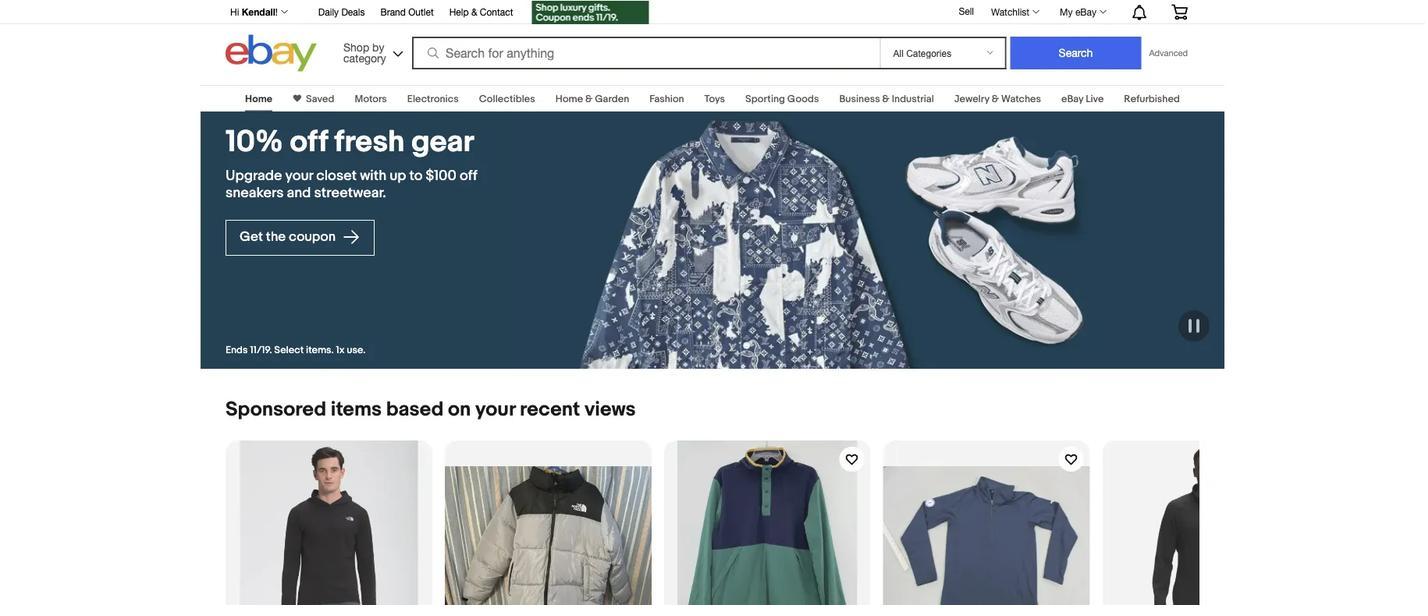 Task type: locate. For each thing, give the bounding box(es) containing it.
shop
[[343, 41, 369, 53]]

shop by category
[[343, 41, 386, 64]]

0 vertical spatial ebay
[[1075, 6, 1096, 17]]

on
[[448, 398, 471, 422]]

sporting
[[745, 93, 785, 105]]

1 horizontal spatial your
[[475, 398, 515, 422]]

sponsored
[[226, 398, 326, 422]]

outlet
[[408, 6, 434, 17]]

off up closet
[[290, 124, 328, 160]]

& right jewelry
[[992, 93, 999, 105]]

& right help
[[471, 6, 477, 17]]

motors link
[[355, 93, 387, 105]]

collectibles link
[[479, 93, 535, 105]]

0 horizontal spatial home
[[245, 93, 272, 105]]

your
[[285, 167, 313, 184], [475, 398, 515, 422]]

& for jewelry
[[992, 93, 999, 105]]

live
[[1086, 93, 1104, 105]]

off right the $100
[[460, 167, 477, 184]]

your right on
[[475, 398, 515, 422]]

get
[[240, 229, 263, 246]]

1 vertical spatial off
[[460, 167, 477, 184]]

brand
[[380, 6, 406, 17]]

1 vertical spatial ebay
[[1061, 93, 1083, 105]]

1 horizontal spatial home
[[555, 93, 583, 105]]

2 home from the left
[[555, 93, 583, 105]]

sporting goods link
[[745, 93, 819, 105]]

get the coupon image
[[532, 1, 649, 24]]

fashion
[[649, 93, 684, 105]]

1 home from the left
[[245, 93, 272, 105]]

get the coupon link
[[226, 220, 375, 256]]

off
[[290, 124, 328, 160], [460, 167, 477, 184]]

ebay live link
[[1061, 93, 1104, 105]]

help
[[449, 6, 469, 17]]

1 vertical spatial your
[[475, 398, 515, 422]]

& left garden
[[585, 93, 593, 105]]

& for help
[[471, 6, 477, 17]]

& inside "link"
[[471, 6, 477, 17]]

10% off fresh gear main content
[[0, 76, 1425, 606]]

1 horizontal spatial off
[[460, 167, 477, 184]]

streetwear.
[[314, 184, 386, 201]]

home
[[245, 93, 272, 105], [555, 93, 583, 105]]

ebay left live
[[1061, 93, 1083, 105]]

0 vertical spatial your
[[285, 167, 313, 184]]

watchlist
[[991, 6, 1029, 17]]

business & industrial link
[[839, 93, 934, 105]]

motors
[[355, 93, 387, 105]]

&
[[471, 6, 477, 17], [585, 93, 593, 105], [882, 93, 890, 105], [992, 93, 999, 105]]

10% off fresh gear upgrade your closet with up to $100 off sneakers and streetwear.
[[226, 124, 477, 201]]

10%
[[226, 124, 283, 160]]

help & contact
[[449, 6, 513, 17]]

my ebay link
[[1051, 2, 1114, 21]]

home up "10%"
[[245, 93, 272, 105]]

electronics
[[407, 93, 459, 105]]

your inside 10% off fresh gear upgrade your closet with up to $100 off sneakers and streetwear.
[[285, 167, 313, 184]]

collectibles
[[479, 93, 535, 105]]

daily
[[318, 6, 339, 17]]

0 horizontal spatial your
[[285, 167, 313, 184]]

brand outlet
[[380, 6, 434, 17]]

brand outlet link
[[380, 4, 434, 21]]

fashion link
[[649, 93, 684, 105]]

& for home
[[585, 93, 593, 105]]

garden
[[595, 93, 629, 105]]

and
[[287, 184, 311, 201]]

ebay live
[[1061, 93, 1104, 105]]

& for business
[[882, 93, 890, 105]]

10% off fresh gear link
[[226, 124, 485, 161]]

shop by category button
[[336, 35, 407, 68]]

0 horizontal spatial off
[[290, 124, 328, 160]]

get the coupon
[[240, 229, 339, 246]]

electronics link
[[407, 93, 459, 105]]

& right business
[[882, 93, 890, 105]]

none submit inside 'shop by category' banner
[[1010, 37, 1141, 69]]

select
[[274, 345, 304, 357]]

your up and
[[285, 167, 313, 184]]

jewelry
[[954, 93, 989, 105]]

home for home & garden
[[555, 93, 583, 105]]

ends 11/19. select items. 1x use.
[[226, 345, 366, 357]]

!
[[275, 6, 278, 17]]

shop by category banner
[[222, 0, 1199, 76]]

None submit
[[1010, 37, 1141, 69]]

to
[[409, 167, 423, 184]]

gear
[[411, 124, 474, 160]]

home left garden
[[555, 93, 583, 105]]

saved link
[[301, 93, 334, 105]]

ebay
[[1075, 6, 1096, 17], [1061, 93, 1083, 105]]

contact
[[480, 6, 513, 17]]

sponsored items based on your recent views
[[226, 398, 636, 422]]

ebay right the my
[[1075, 6, 1096, 17]]



Task type: describe. For each thing, give the bounding box(es) containing it.
items
[[331, 398, 382, 422]]

refurbished
[[1124, 93, 1180, 105]]

daily deals link
[[318, 4, 365, 21]]

sell
[[959, 6, 974, 16]]

home & garden link
[[555, 93, 629, 105]]

refurbished link
[[1124, 93, 1180, 105]]

upgrade
[[226, 167, 282, 184]]

advanced
[[1149, 48, 1188, 58]]

sell link
[[952, 6, 981, 16]]

up
[[390, 167, 406, 184]]

business
[[839, 93, 880, 105]]

ebay inside account navigation
[[1075, 6, 1096, 17]]

views
[[585, 398, 636, 422]]

jewelry & watches link
[[954, 93, 1041, 105]]

1x
[[336, 345, 345, 357]]

coupon
[[289, 229, 336, 246]]

by
[[372, 41, 384, 53]]

home for home
[[245, 93, 272, 105]]

$100
[[426, 167, 456, 184]]

watches
[[1001, 93, 1041, 105]]

jewelry & watches
[[954, 93, 1041, 105]]

hi kendall !
[[230, 6, 278, 17]]

fresh
[[334, 124, 405, 160]]

toys
[[704, 93, 725, 105]]

help & contact link
[[449, 4, 513, 21]]

kendall
[[242, 6, 275, 17]]

daily deals
[[318, 6, 365, 17]]

saved
[[306, 93, 334, 105]]

toys link
[[704, 93, 725, 105]]

my ebay
[[1060, 6, 1096, 17]]

ebay inside 10% off fresh gear main content
[[1061, 93, 1083, 105]]

your shopping cart image
[[1171, 4, 1189, 20]]

watchlist link
[[983, 2, 1047, 21]]

industrial
[[892, 93, 934, 105]]

home & garden
[[555, 93, 629, 105]]

account navigation
[[222, 0, 1199, 26]]

11/19.
[[250, 345, 272, 357]]

Search for anything text field
[[414, 38, 877, 68]]

based
[[386, 398, 444, 422]]

ends
[[226, 345, 248, 357]]

the
[[266, 229, 286, 246]]

advanced link
[[1141, 37, 1196, 69]]

use.
[[347, 345, 366, 357]]

sneakers
[[226, 184, 284, 201]]

sporting goods
[[745, 93, 819, 105]]

category
[[343, 52, 386, 64]]

items.
[[306, 345, 334, 357]]

business & industrial
[[839, 93, 934, 105]]

with
[[360, 167, 386, 184]]

goods
[[787, 93, 819, 105]]

deals
[[341, 6, 365, 17]]

closet
[[316, 167, 357, 184]]

my
[[1060, 6, 1073, 17]]

hi
[[230, 6, 239, 17]]

0 vertical spatial off
[[290, 124, 328, 160]]

recent
[[520, 398, 580, 422]]



Task type: vqa. For each thing, say whether or not it's contained in the screenshot.
left your
yes



